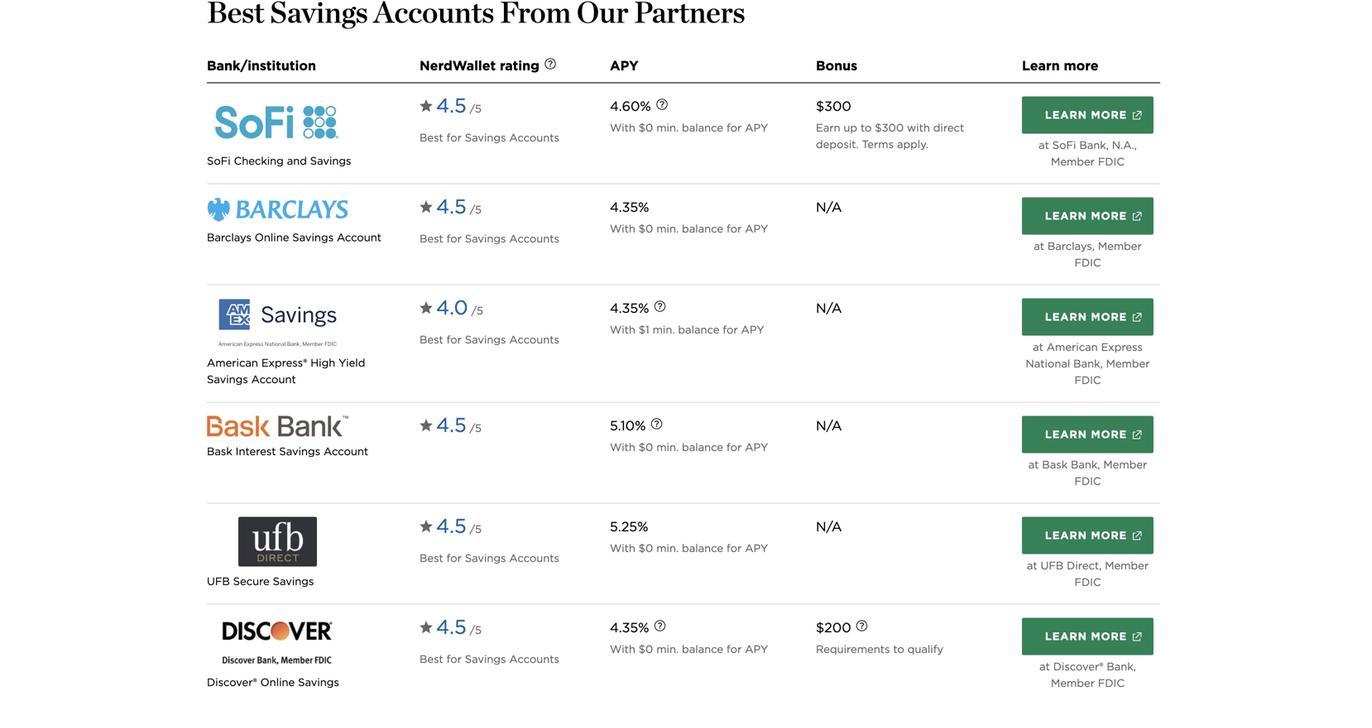 Task type: vqa. For each thing, say whether or not it's contained in the screenshot.
the Yield
yes



Task type: describe. For each thing, give the bounding box(es) containing it.
learn for barclays,
[[1045, 209, 1087, 222]]

accounts for account
[[509, 232, 559, 245]]

learn more for american
[[1045, 310, 1127, 323]]

n/a for at ufb direct, member fdic
[[816, 519, 842, 535]]

more information about apy image for yield
[[642, 290, 678, 326]]

balance for at bask bank, member fdic
[[682, 441, 723, 454]]

more for ufb
[[1091, 529, 1127, 542]]

rated 4.5 out of 5 element for discover® online savings
[[436, 611, 482, 648]]

balance inside the 5.25% with $0 min. balance for apy
[[682, 542, 723, 555]]

yield
[[339, 356, 365, 369]]

4 best from the top
[[420, 552, 443, 564]]

member inside at sofi bank, n.a., member fdic
[[1051, 155, 1095, 168]]

/5 for sofi checking and savings
[[470, 102, 482, 115]]

express
[[1101, 341, 1143, 353]]

ufb secure savings
[[207, 575, 314, 588]]

n/a for at bask bank, member fdic
[[816, 418, 842, 434]]

ufb inside at ufb direct, member fdic
[[1041, 559, 1064, 572]]

at bask bank, member fdic
[[1029, 458, 1147, 488]]

4.35% with $0 min. balance for apy
[[610, 199, 768, 235]]

up
[[844, 121, 858, 134]]

best for savings
[[420, 131, 443, 144]]

rated 4.5 out of 5 element for sofi checking and savings
[[436, 90, 482, 126]]

bonus
[[816, 58, 858, 74]]

balance for at sofi bank, n.a., member fdic
[[682, 121, 723, 134]]

terms
[[862, 138, 894, 151]]

/5 for ufb secure savings
[[470, 523, 482, 536]]

savings inside american express® high yield savings account
[[207, 373, 248, 386]]

$0 inside 4.35% with $0 min. balance for apy
[[639, 222, 653, 235]]

learn more link for discover®
[[1022, 618, 1154, 655]]

with inside the 5.25% with $0 min. balance for apy
[[610, 542, 636, 555]]

learn more link for american
[[1022, 298, 1154, 336]]

checking
[[234, 154, 284, 167]]

discover® online savings image
[[207, 618, 348, 668]]

4.5 for discover® online savings
[[436, 615, 467, 639]]

4 accounts from the top
[[509, 552, 559, 564]]

express®
[[261, 356, 307, 369]]

at ufb direct, member fdic
[[1027, 559, 1149, 588]]

more for bask
[[1091, 428, 1127, 441]]

best for savings accounts for account
[[420, 232, 559, 245]]

fdic inside at bask bank, member fdic
[[1075, 475, 1101, 488]]

best for account
[[420, 232, 443, 245]]

best for savings accounts for savings
[[420, 131, 559, 144]]

online for discover®
[[260, 676, 295, 689]]

with
[[907, 121, 930, 134]]

learn for discover®
[[1045, 630, 1087, 643]]

bank, inside at american express national bank, member fdic
[[1074, 357, 1103, 370]]

barclays online savings account image
[[207, 197, 348, 223]]

barclays
[[207, 231, 252, 244]]

for inside the 5.25% with $0 min. balance for apy
[[727, 542, 742, 555]]

0 vertical spatial $300
[[816, 98, 852, 114]]

balance for at discover® bank, member fdic
[[682, 643, 723, 656]]

sofi checking and savings
[[207, 154, 351, 167]]

to inside $300 earn up to $300 with direct deposit. terms apply.
[[861, 121, 872, 134]]

n/a for at american express national bank, member fdic
[[816, 300, 842, 316]]

4.5 /5 for discover® online savings
[[436, 615, 482, 639]]

requirements to qualify
[[816, 643, 944, 656]]

american express® high yield savings account image
[[207, 298, 348, 348]]

with for sofi checking and savings
[[610, 121, 636, 134]]

at for at discover® bank, member fdic
[[1040, 660, 1050, 673]]

4 best for savings accounts from the top
[[420, 552, 559, 564]]

at barclays, member fdic
[[1034, 240, 1142, 269]]

more for discover®
[[1091, 630, 1127, 643]]

fdic inside at sofi bank, n.a., member fdic
[[1098, 155, 1125, 168]]

learn for ufb
[[1045, 529, 1087, 542]]

4.5 /5 for sofi checking and savings
[[436, 94, 482, 118]]

$300 earn up to $300 with direct deposit. terms apply.
[[816, 98, 964, 151]]

min. inside 4.35% with $0 min. balance for apy
[[657, 222, 679, 235]]

requirements
[[816, 643, 890, 656]]

at for at ufb direct, member fdic
[[1027, 559, 1038, 572]]

1 horizontal spatial $300
[[875, 121, 904, 134]]

national
[[1026, 357, 1070, 370]]

accounts for yield
[[509, 333, 559, 346]]

learn more link for bask
[[1022, 416, 1154, 453]]

at american express national bank, member fdic
[[1026, 341, 1150, 387]]

more information about apy image for savings
[[644, 88, 680, 124]]

qualify
[[908, 643, 944, 656]]

and
[[287, 154, 307, 167]]

rated 4.5 out of 5 element for barclays online savings account
[[436, 191, 482, 227]]

at for at barclays, member fdic
[[1034, 240, 1045, 252]]

$200
[[816, 620, 851, 636]]

learn more for discover®
[[1045, 630, 1127, 643]]

how are nerdwallet's ratings determined? image
[[532, 47, 569, 84]]

more information about apy image for account
[[638, 407, 675, 444]]

member inside at discover® bank, member fdic
[[1051, 677, 1095, 689]]

min. for discover® online savings
[[657, 643, 679, 656]]

bank, for 4.35%
[[1107, 660, 1136, 673]]

3 rated 4.5 out of 5 element from the top
[[436, 409, 482, 446]]

at sofi bank, n.a., member fdic
[[1039, 139, 1137, 168]]

1 horizontal spatial to
[[893, 643, 904, 656]]

learn more link for barclays,
[[1022, 197, 1154, 235]]

online for barclays
[[255, 231, 289, 244]]

direct,
[[1067, 559, 1102, 572]]

$0 for 4.35%
[[639, 643, 653, 656]]

bank/institution
[[207, 58, 316, 74]]

balance for at american express national bank, member fdic
[[678, 323, 720, 336]]

/5 for barclays online savings account
[[470, 203, 482, 216]]

rating
[[500, 58, 540, 74]]

learn more link for ufb
[[1022, 517, 1154, 554]]

high
[[311, 356, 335, 369]]

at discover® bank, member fdic
[[1040, 660, 1136, 689]]

more information about bonus image
[[844, 609, 880, 646]]

3 4.5 from the top
[[436, 413, 467, 437]]

learn for bask
[[1045, 428, 1087, 441]]

with for american express® high yield savings account
[[610, 323, 636, 336]]

with inside 4.35% with $0 min. balance for apy
[[610, 222, 636, 235]]

bask interest savings account image
[[207, 416, 348, 437]]

with $0 min. balance for apy for 4.35%
[[610, 643, 768, 656]]

for inside 4.35% with $0 min. balance for apy
[[727, 222, 742, 235]]



Task type: locate. For each thing, give the bounding box(es) containing it.
with for bask interest savings account
[[610, 441, 636, 454]]

bank, for 4.60%
[[1080, 139, 1109, 151]]

rated 4.5 out of 5 element
[[436, 90, 482, 126], [436, 191, 482, 227], [436, 409, 482, 446], [436, 510, 482, 547], [436, 611, 482, 648]]

3 best for savings accounts from the top
[[420, 333, 559, 346]]

earn
[[816, 121, 841, 134]]

4.5 for ufb secure savings
[[436, 514, 467, 538]]

at for at american express national bank, member fdic
[[1033, 341, 1044, 353]]

savings
[[465, 131, 506, 144], [310, 154, 351, 167], [292, 231, 334, 244], [465, 232, 506, 245], [465, 333, 506, 346], [207, 373, 248, 386], [279, 445, 320, 458], [465, 552, 506, 564], [273, 575, 314, 588], [465, 653, 506, 665], [298, 676, 339, 689]]

2 n/a from the top
[[816, 300, 842, 316]]

2 learn more link from the top
[[1022, 197, 1154, 235]]

1 vertical spatial bask
[[1042, 458, 1068, 471]]

3 learn more link from the top
[[1022, 298, 1154, 336]]

bask interest savings account
[[207, 445, 368, 458]]

more for american
[[1091, 310, 1127, 323]]

with $0 min. balance for apy for 5.10%
[[610, 441, 768, 454]]

at inside at discover® bank, member fdic
[[1040, 660, 1050, 673]]

1 vertical spatial online
[[260, 676, 295, 689]]

with $1 min. balance for apy
[[610, 323, 765, 336]]

best
[[420, 131, 443, 144], [420, 232, 443, 245], [420, 333, 443, 346], [420, 552, 443, 564], [420, 653, 443, 665]]

4.35% for 4.0
[[610, 300, 649, 316]]

more for sofi
[[1091, 108, 1127, 121]]

0 vertical spatial bask
[[207, 445, 232, 458]]

learn for sofi
[[1045, 108, 1087, 121]]

1 4.35% from the top
[[610, 199, 649, 215]]

4.5
[[436, 94, 467, 118], [436, 195, 467, 219], [436, 413, 467, 437], [436, 514, 467, 538], [436, 615, 467, 639]]

ufb secure savings image
[[207, 517, 348, 567]]

sofi
[[1053, 139, 1076, 151], [207, 154, 231, 167]]

at for at bask bank, member fdic
[[1029, 458, 1039, 471]]

fdic
[[1098, 155, 1125, 168], [1075, 256, 1101, 269], [1075, 374, 1101, 387], [1075, 475, 1101, 488], [1075, 576, 1101, 588], [1098, 677, 1125, 689]]

at
[[1039, 139, 1049, 151], [1034, 240, 1045, 252], [1033, 341, 1044, 353], [1029, 458, 1039, 471], [1027, 559, 1038, 572], [1040, 660, 1050, 673]]

member inside at barclays, member fdic
[[1098, 240, 1142, 252]]

0 horizontal spatial ufb
[[207, 575, 230, 588]]

american up national
[[1047, 341, 1098, 353]]

0 vertical spatial discover®
[[1053, 660, 1104, 673]]

bank, for 5.10%
[[1071, 458, 1100, 471]]

sofi left checking on the top
[[207, 154, 231, 167]]

more
[[1064, 58, 1099, 74], [1091, 108, 1127, 121], [1091, 209, 1127, 222], [1091, 310, 1127, 323], [1091, 428, 1127, 441], [1091, 529, 1127, 542], [1091, 630, 1127, 643]]

2 4.5 /5 from the top
[[436, 195, 482, 219]]

1 best from the top
[[420, 131, 443, 144]]

n/a for at barclays, member fdic
[[816, 199, 842, 215]]

min. for sofi checking and savings
[[657, 121, 679, 134]]

learn more link up direct, at bottom
[[1022, 517, 1154, 554]]

6 with from the top
[[610, 643, 636, 656]]

learn more link up express
[[1022, 298, 1154, 336]]

0 vertical spatial account
[[337, 231, 382, 244]]

discover® online savings
[[207, 676, 339, 689]]

deposit.
[[816, 138, 859, 151]]

fdic inside at barclays, member fdic
[[1075, 256, 1101, 269]]

with $0 min. balance for apy for 4.60%
[[610, 121, 768, 134]]

for
[[727, 121, 742, 134], [447, 131, 462, 144], [727, 222, 742, 235], [447, 232, 462, 245], [723, 323, 738, 336], [447, 333, 462, 346], [727, 441, 742, 454], [727, 542, 742, 555], [447, 552, 462, 564], [727, 643, 742, 656], [447, 653, 462, 665]]

1 with from the top
[[610, 121, 636, 134]]

member inside at american express national bank, member fdic
[[1106, 357, 1150, 370]]

1 vertical spatial american
[[207, 356, 258, 369]]

fdic inside at ufb direct, member fdic
[[1075, 576, 1101, 588]]

with for discover® online savings
[[610, 643, 636, 656]]

1 vertical spatial with $0 min. balance for apy
[[610, 441, 768, 454]]

account for 4.35%
[[337, 231, 382, 244]]

learn more for sofi
[[1045, 108, 1127, 121]]

to
[[861, 121, 872, 134], [893, 643, 904, 656]]

1 vertical spatial discover®
[[207, 676, 257, 689]]

2 vertical spatial account
[[324, 445, 368, 458]]

5 accounts from the top
[[509, 653, 559, 665]]

learn
[[1022, 58, 1060, 74], [1045, 108, 1087, 121], [1045, 209, 1087, 222], [1045, 310, 1087, 323], [1045, 428, 1087, 441], [1045, 529, 1087, 542], [1045, 630, 1087, 643]]

3 $0 from the top
[[639, 441, 653, 454]]

sofi checking and savings image
[[207, 96, 348, 146]]

3 4.5 /5 from the top
[[436, 413, 482, 437]]

4 4.5 from the top
[[436, 514, 467, 538]]

balance
[[682, 121, 723, 134], [682, 222, 723, 235], [678, 323, 720, 336], [682, 441, 723, 454], [682, 542, 723, 555], [682, 643, 723, 656]]

3 best from the top
[[420, 333, 443, 346]]

3 accounts from the top
[[509, 333, 559, 346]]

interest
[[236, 445, 276, 458]]

learn more for bask
[[1045, 428, 1127, 441]]

1 best for savings accounts from the top
[[420, 131, 559, 144]]

0 horizontal spatial to
[[861, 121, 872, 134]]

accounts for savings
[[509, 131, 559, 144]]

account inside american express® high yield savings account
[[251, 373, 296, 386]]

best for yield
[[420, 333, 443, 346]]

4.5 /5 for barclays online savings account
[[436, 195, 482, 219]]

5 with from the top
[[610, 542, 636, 555]]

account
[[337, 231, 382, 244], [251, 373, 296, 386], [324, 445, 368, 458]]

learn more link up at sofi bank, n.a., member fdic in the right of the page
[[1022, 96, 1154, 134]]

2 with from the top
[[610, 222, 636, 235]]

3 n/a from the top
[[816, 418, 842, 434]]

3 with $0 min. balance for apy from the top
[[610, 643, 768, 656]]

discover® inside at discover® bank, member fdic
[[1053, 660, 1104, 673]]

4.5 /5
[[436, 94, 482, 118], [436, 195, 482, 219], [436, 413, 482, 437], [436, 514, 482, 538], [436, 615, 482, 639]]

more for barclays,
[[1091, 209, 1127, 222]]

4 4.5 /5 from the top
[[436, 514, 482, 538]]

4.0 /5
[[436, 295, 483, 320]]

/5 inside 4.0 /5
[[471, 304, 483, 317]]

n/a
[[816, 199, 842, 215], [816, 300, 842, 316], [816, 418, 842, 434], [816, 519, 842, 535]]

5 best for savings accounts from the top
[[420, 653, 559, 665]]

apy inside 4.35% with $0 min. balance for apy
[[745, 222, 768, 235]]

to right up
[[861, 121, 872, 134]]

1 horizontal spatial bask
[[1042, 458, 1068, 471]]

2 4.35% from the top
[[610, 300, 649, 316]]

american express® high yield savings account
[[207, 356, 365, 386]]

discover®
[[1053, 660, 1104, 673], [207, 676, 257, 689]]

nerdwallet rating
[[420, 58, 540, 74]]

learn more link
[[1022, 96, 1154, 134], [1022, 197, 1154, 235], [1022, 298, 1154, 336], [1022, 416, 1154, 453], [1022, 517, 1154, 554], [1022, 618, 1154, 655]]

4.35% for 4.5
[[610, 620, 649, 636]]

best for savings accounts
[[420, 131, 559, 144], [420, 232, 559, 245], [420, 333, 559, 346], [420, 552, 559, 564], [420, 653, 559, 665]]

3 with from the top
[[610, 323, 636, 336]]

barclays,
[[1048, 240, 1095, 252]]

$1
[[639, 323, 649, 336]]

1 horizontal spatial american
[[1047, 341, 1098, 353]]

0 horizontal spatial american
[[207, 356, 258, 369]]

0 horizontal spatial discover®
[[207, 676, 257, 689]]

5.10%
[[610, 418, 646, 434]]

/5 for american express® high yield savings account
[[471, 304, 483, 317]]

4 n/a from the top
[[816, 519, 842, 535]]

/5
[[470, 102, 482, 115], [470, 203, 482, 216], [471, 304, 483, 317], [470, 422, 482, 435], [470, 523, 482, 536], [470, 624, 482, 637]]

learn more link up at bask bank, member fdic
[[1022, 416, 1154, 453]]

0 vertical spatial with $0 min. balance for apy
[[610, 121, 768, 134]]

at inside at sofi bank, n.a., member fdic
[[1039, 139, 1049, 151]]

6 learn more link from the top
[[1022, 618, 1154, 655]]

0 vertical spatial 4.35%
[[610, 199, 649, 215]]

with
[[610, 121, 636, 134], [610, 222, 636, 235], [610, 323, 636, 336], [610, 441, 636, 454], [610, 542, 636, 555], [610, 643, 636, 656]]

at inside at american express national bank, member fdic
[[1033, 341, 1044, 353]]

0 horizontal spatial sofi
[[207, 154, 231, 167]]

0 vertical spatial online
[[255, 231, 289, 244]]

american
[[1047, 341, 1098, 353], [207, 356, 258, 369]]

1 vertical spatial sofi
[[207, 154, 231, 167]]

1 vertical spatial 4.35%
[[610, 300, 649, 316]]

0 vertical spatial to
[[861, 121, 872, 134]]

sofi inside at sofi bank, n.a., member fdic
[[1053, 139, 1076, 151]]

american inside at american express national bank, member fdic
[[1047, 341, 1098, 353]]

5 4.5 from the top
[[436, 615, 467, 639]]

rated 4.0 out of 5 element
[[436, 292, 483, 328]]

1 4.5 from the top
[[436, 94, 467, 118]]

apy
[[610, 58, 639, 74], [745, 121, 768, 134], [745, 222, 768, 235], [741, 323, 765, 336], [745, 441, 768, 454], [745, 542, 768, 555], [745, 643, 768, 656]]

bask inside at bask bank, member fdic
[[1042, 458, 1068, 471]]

learn more for barclays,
[[1045, 209, 1127, 222]]

4 rated 4.5 out of 5 element from the top
[[436, 510, 482, 547]]

online down discover® online savings image
[[260, 676, 295, 689]]

at for at sofi bank, n.a., member fdic
[[1039, 139, 1049, 151]]

min. for american express® high yield savings account
[[653, 323, 675, 336]]

to left "qualify"
[[893, 643, 904, 656]]

rated 4.5 out of 5 element for ufb secure savings
[[436, 510, 482, 547]]

$300 up terms
[[875, 121, 904, 134]]

5 learn more link from the top
[[1022, 517, 1154, 554]]

5 rated 4.5 out of 5 element from the top
[[436, 611, 482, 648]]

4 learn more link from the top
[[1022, 416, 1154, 453]]

1 vertical spatial $300
[[875, 121, 904, 134]]

learn more link for sofi
[[1022, 96, 1154, 134]]

more information about apy image
[[644, 88, 680, 124], [642, 290, 678, 326], [638, 407, 675, 444], [642, 609, 678, 646]]

4.5 /5 for ufb secure savings
[[436, 514, 482, 538]]

4.0
[[436, 295, 468, 320]]

sofi left n.a.,
[[1053, 139, 1076, 151]]

member inside at bask bank, member fdic
[[1104, 458, 1147, 471]]

$0
[[639, 121, 653, 134], [639, 222, 653, 235], [639, 441, 653, 454], [639, 542, 653, 555], [639, 643, 653, 656]]

2 vertical spatial 4.35%
[[610, 620, 649, 636]]

accounts
[[509, 131, 559, 144], [509, 232, 559, 245], [509, 333, 559, 346], [509, 552, 559, 564], [509, 653, 559, 665]]

0 horizontal spatial bask
[[207, 445, 232, 458]]

at inside at bask bank, member fdic
[[1029, 458, 1039, 471]]

$300
[[816, 98, 852, 114], [875, 121, 904, 134]]

4.35% inside 4.35% with $0 min. balance for apy
[[610, 199, 649, 215]]

5.25% with $0 min. balance for apy
[[610, 519, 768, 555]]

4 $0 from the top
[[639, 542, 653, 555]]

0 vertical spatial ufb
[[1041, 559, 1064, 572]]

learn more
[[1022, 58, 1099, 74], [1045, 108, 1127, 121], [1045, 209, 1127, 222], [1045, 310, 1127, 323], [1045, 428, 1127, 441], [1045, 529, 1127, 542], [1045, 630, 1127, 643]]

bank, inside at sofi bank, n.a., member fdic
[[1080, 139, 1109, 151]]

nerdwallet
[[420, 58, 496, 74]]

2 rated 4.5 out of 5 element from the top
[[436, 191, 482, 227]]

best for savings accounts for yield
[[420, 333, 559, 346]]

$0 inside the 5.25% with $0 min. balance for apy
[[639, 542, 653, 555]]

2 $0 from the top
[[639, 222, 653, 235]]

1 n/a from the top
[[816, 199, 842, 215]]

3 4.35% from the top
[[610, 620, 649, 636]]

5 best from the top
[[420, 653, 443, 665]]

account for 5.10%
[[324, 445, 368, 458]]

4.35%
[[610, 199, 649, 215], [610, 300, 649, 316], [610, 620, 649, 636]]

bask
[[207, 445, 232, 458], [1042, 458, 1068, 471]]

secure
[[233, 575, 270, 588]]

fdic inside at discover® bank, member fdic
[[1098, 677, 1125, 689]]

1 4.5 /5 from the top
[[436, 94, 482, 118]]

ufb
[[1041, 559, 1064, 572], [207, 575, 230, 588]]

online
[[255, 231, 289, 244], [260, 676, 295, 689]]

1 vertical spatial to
[[893, 643, 904, 656]]

learn more link up at discover® bank, member fdic
[[1022, 618, 1154, 655]]

1 rated 4.5 out of 5 element from the top
[[436, 90, 482, 126]]

5.25%
[[610, 519, 648, 535]]

n.a.,
[[1112, 139, 1137, 151]]

min. for bask interest savings account
[[657, 441, 679, 454]]

learn for american
[[1045, 310, 1087, 323]]

learn more for ufb
[[1045, 529, 1127, 542]]

with $0 min. balance for apy
[[610, 121, 768, 134], [610, 441, 768, 454], [610, 643, 768, 656]]

5 $0 from the top
[[639, 643, 653, 656]]

2 4.5 from the top
[[436, 195, 467, 219]]

american left "express®"
[[207, 356, 258, 369]]

1 accounts from the top
[[509, 131, 559, 144]]

balance inside 4.35% with $0 min. balance for apy
[[682, 222, 723, 235]]

ufb left direct, at bottom
[[1041, 559, 1064, 572]]

at inside at ufb direct, member fdic
[[1027, 559, 1038, 572]]

direct
[[933, 121, 964, 134]]

2 accounts from the top
[[509, 232, 559, 245]]

4.5 for sofi checking and savings
[[436, 94, 467, 118]]

bank,
[[1080, 139, 1109, 151], [1074, 357, 1103, 370], [1071, 458, 1100, 471], [1107, 660, 1136, 673]]

1 learn more link from the top
[[1022, 96, 1154, 134]]

0 vertical spatial american
[[1047, 341, 1098, 353]]

bank, inside at bask bank, member fdic
[[1071, 458, 1100, 471]]

min.
[[657, 121, 679, 134], [657, 222, 679, 235], [653, 323, 675, 336], [657, 441, 679, 454], [657, 542, 679, 555], [657, 643, 679, 656]]

2 best for savings accounts from the top
[[420, 232, 559, 245]]

1 vertical spatial ufb
[[207, 575, 230, 588]]

barclays online savings account
[[207, 231, 382, 244]]

4 with from the top
[[610, 441, 636, 454]]

learn more link up barclays,
[[1022, 197, 1154, 235]]

4.5 for barclays online savings account
[[436, 195, 467, 219]]

2 best from the top
[[420, 232, 443, 245]]

at inside at barclays, member fdic
[[1034, 240, 1045, 252]]

0 vertical spatial sofi
[[1053, 139, 1076, 151]]

1 horizontal spatial sofi
[[1053, 139, 1076, 151]]

2 with $0 min. balance for apy from the top
[[610, 441, 768, 454]]

ufb left secure
[[207, 575, 230, 588]]

fdic inside at american express national bank, member fdic
[[1075, 374, 1101, 387]]

apy inside the 5.25% with $0 min. balance for apy
[[745, 542, 768, 555]]

1 with $0 min. balance for apy from the top
[[610, 121, 768, 134]]

$300 up earn
[[816, 98, 852, 114]]

$0 for 5.10%
[[639, 441, 653, 454]]

member inside at ufb direct, member fdic
[[1105, 559, 1149, 572]]

$0 for 4.60%
[[639, 121, 653, 134]]

1 $0 from the top
[[639, 121, 653, 134]]

bank, inside at discover® bank, member fdic
[[1107, 660, 1136, 673]]

2 vertical spatial with $0 min. balance for apy
[[610, 643, 768, 656]]

online down the barclays online savings account image
[[255, 231, 289, 244]]

american inside american express® high yield savings account
[[207, 356, 258, 369]]

4.60%
[[610, 98, 651, 114]]

1 horizontal spatial discover®
[[1053, 660, 1104, 673]]

1 horizontal spatial ufb
[[1041, 559, 1064, 572]]

5 4.5 /5 from the top
[[436, 615, 482, 639]]

apply.
[[897, 138, 929, 151]]

0 horizontal spatial $300
[[816, 98, 852, 114]]

member
[[1051, 155, 1095, 168], [1098, 240, 1142, 252], [1106, 357, 1150, 370], [1104, 458, 1147, 471], [1105, 559, 1149, 572], [1051, 677, 1095, 689]]

/5 for discover® online savings
[[470, 624, 482, 637]]

1 vertical spatial account
[[251, 373, 296, 386]]

min. inside the 5.25% with $0 min. balance for apy
[[657, 542, 679, 555]]



